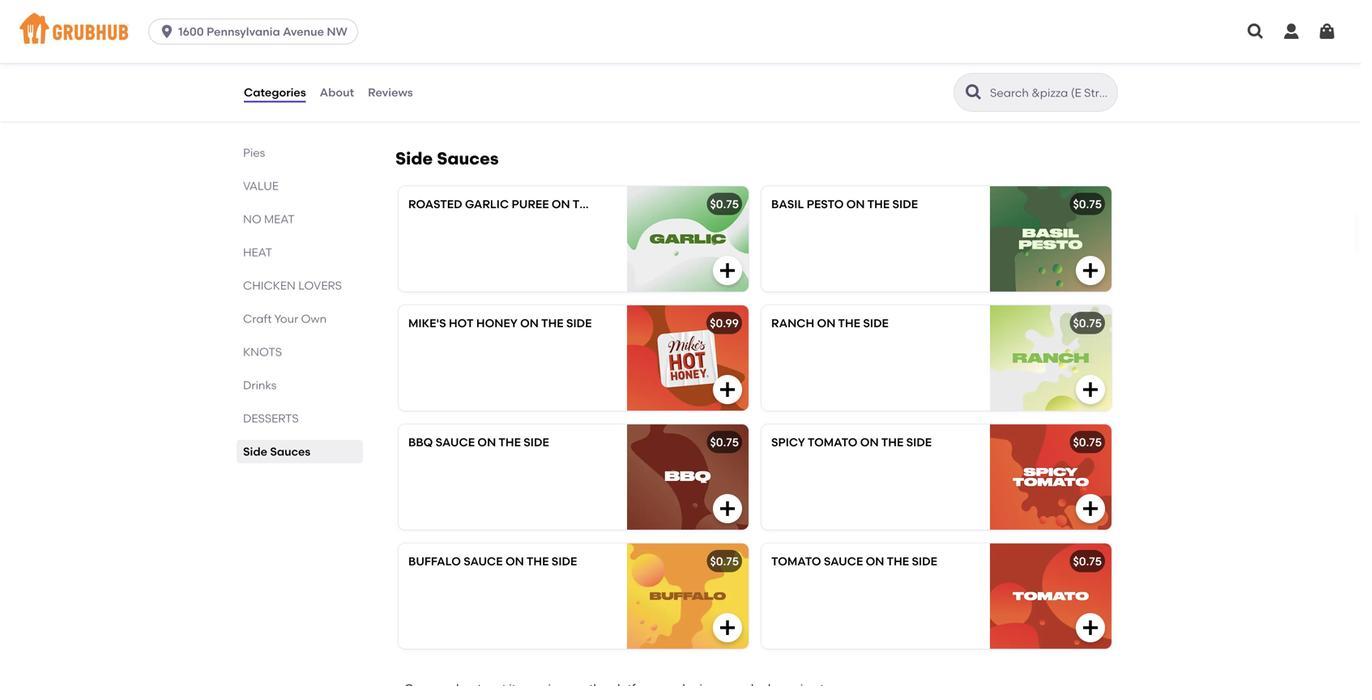 Task type: vqa. For each thing, say whether or not it's contained in the screenshot.
$0.75 corresponding to BUFFALO SAUCE ON THE SIDE
yes



Task type: locate. For each thing, give the bounding box(es) containing it.
knots
[[243, 345, 282, 359]]

sauce for tomato
[[824, 555, 864, 569]]

side sauces up roasted
[[396, 148, 499, 169]]

1 vertical spatial side
[[243, 445, 267, 459]]

0 horizontal spatial side sauces
[[243, 445, 311, 459]]

spicy tomato on the side
[[772, 436, 932, 450]]

sugar cookie image
[[627, 10, 749, 115]]

1 horizontal spatial side sauces
[[396, 148, 499, 169]]

0 horizontal spatial side
[[243, 445, 267, 459]]

side sauces down desserts
[[243, 445, 311, 459]]

side
[[598, 197, 624, 211], [893, 197, 919, 211], [567, 317, 592, 330], [864, 317, 889, 330], [524, 436, 549, 450], [907, 436, 932, 450], [552, 555, 577, 569], [912, 555, 938, 569]]

spicy tomato on the side image
[[991, 425, 1112, 530]]

basil pesto on the side
[[772, 197, 919, 211]]

bbq sauce on the side
[[409, 436, 549, 450]]

$0.75 for ranch on the side
[[1074, 317, 1102, 330]]

$0.99
[[710, 317, 739, 330]]

chicken lovers
[[243, 279, 342, 293]]

side up roasted
[[396, 148, 433, 169]]

sauces up garlic
[[437, 148, 499, 169]]

categories
[[244, 85, 306, 99]]

side
[[396, 148, 433, 169], [243, 445, 267, 459]]

sauce for buffalo
[[464, 555, 503, 569]]

svg image for spicy tomato on the side
[[1081, 499, 1101, 519]]

about button
[[319, 63, 355, 122]]

meat
[[264, 212, 295, 226]]

svg image inside 1600 pennsylvania avenue nw button
[[159, 24, 175, 40]]

on
[[552, 197, 570, 211], [847, 197, 865, 211], [521, 317, 539, 330], [818, 317, 836, 330], [478, 436, 496, 450], [861, 436, 879, 450], [506, 555, 524, 569], [866, 555, 885, 569]]

no
[[243, 212, 262, 226]]

$0.75 for roasted garlic puree on the side
[[710, 197, 739, 211]]

sauce
[[436, 436, 475, 450], [464, 555, 503, 569], [824, 555, 864, 569]]

svg image for tomato sauce on the side
[[1081, 619, 1101, 638]]

desserts
[[243, 412, 299, 426]]

side down desserts
[[243, 445, 267, 459]]

roasted garlic puree on the side image
[[627, 187, 749, 292]]

reviews button
[[367, 63, 414, 122]]

0 vertical spatial side
[[396, 148, 433, 169]]

$0.75 for spicy tomato on the side
[[1074, 436, 1102, 450]]

svg image for basil pesto on the side
[[1081, 261, 1101, 281]]

1 vertical spatial tomato
[[772, 555, 822, 569]]

own
[[301, 312, 327, 326]]

pennsylvania
[[207, 25, 280, 39]]

1600
[[178, 25, 204, 39]]

1 horizontal spatial side
[[396, 148, 433, 169]]

bbq
[[409, 436, 433, 450]]

about
[[320, 85, 354, 99]]

$0.75
[[710, 197, 739, 211], [1074, 197, 1102, 211], [1074, 317, 1102, 330], [710, 436, 739, 450], [1074, 436, 1102, 450], [710, 555, 739, 569], [1074, 555, 1102, 569]]

spicy
[[772, 436, 806, 450]]

chicken
[[243, 279, 296, 293]]

svg image
[[1247, 22, 1266, 41], [1081, 261, 1101, 281], [718, 380, 738, 400], [1081, 380, 1101, 400], [718, 499, 738, 519], [1081, 499, 1101, 519], [1081, 619, 1101, 638]]

tomato
[[808, 436, 858, 450], [772, 555, 822, 569]]

craft your own
[[243, 312, 327, 326]]

the
[[573, 197, 595, 211], [868, 197, 890, 211], [542, 317, 564, 330], [839, 317, 861, 330], [499, 436, 521, 450], [882, 436, 904, 450], [527, 555, 549, 569], [887, 555, 910, 569]]

side sauces
[[396, 148, 499, 169], [243, 445, 311, 459]]

buffalo
[[409, 555, 461, 569]]

search icon image
[[965, 83, 984, 102]]

svg image
[[1282, 22, 1302, 41], [1318, 22, 1338, 41], [159, 24, 175, 40], [718, 261, 738, 281], [718, 619, 738, 638]]

garlic
[[465, 197, 509, 211]]

nw
[[327, 25, 348, 39]]

ranch
[[772, 317, 815, 330]]

sauces down desserts
[[270, 445, 311, 459]]

drinks
[[243, 379, 277, 392]]

1 vertical spatial sauces
[[270, 445, 311, 459]]

pesto
[[807, 197, 844, 211]]

0 vertical spatial sauces
[[437, 148, 499, 169]]

1 horizontal spatial sauces
[[437, 148, 499, 169]]

sauces
[[437, 148, 499, 169], [270, 445, 311, 459]]

roasted garlic puree on the side
[[409, 197, 624, 211]]



Task type: describe. For each thing, give the bounding box(es) containing it.
ranch on the side
[[772, 317, 889, 330]]

mike's hot honey on the side
[[409, 317, 592, 330]]

craft
[[243, 312, 272, 326]]

mike's
[[409, 317, 446, 330]]

buffalo sauce on the side image
[[627, 544, 749, 649]]

1600 pennsylvania avenue nw
[[178, 25, 348, 39]]

avenue
[[283, 25, 324, 39]]

1600 pennsylvania avenue nw button
[[148, 19, 365, 45]]

basil
[[772, 197, 804, 211]]

roasted
[[409, 197, 463, 211]]

0 vertical spatial side sauces
[[396, 148, 499, 169]]

svg image for ranch on the side
[[1081, 380, 1101, 400]]

tomato sauce on the side image
[[991, 544, 1112, 649]]

honey
[[477, 317, 518, 330]]

$0.75 for basil pesto on the side
[[1074, 197, 1102, 211]]

$0.75 for buffalo sauce on the side
[[710, 555, 739, 569]]

sauce for bbq
[[436, 436, 475, 450]]

0 vertical spatial tomato
[[808, 436, 858, 450]]

heat
[[243, 246, 272, 259]]

no meat
[[243, 212, 295, 226]]

your
[[274, 312, 299, 326]]

1 vertical spatial side sauces
[[243, 445, 311, 459]]

svg image for mike's hot honey on the side
[[718, 380, 738, 400]]

svg image inside main navigation navigation
[[1247, 22, 1266, 41]]

basil pesto on the side image
[[991, 187, 1112, 292]]

0 horizontal spatial sauces
[[270, 445, 311, 459]]

buffalo sauce on the side
[[409, 555, 577, 569]]

tomato sauce on the side
[[772, 555, 938, 569]]

main navigation navigation
[[0, 0, 1362, 63]]

ranch on the side image
[[991, 306, 1112, 411]]

pies
[[243, 146, 265, 160]]

lovers
[[298, 279, 342, 293]]

categories button
[[243, 63, 307, 122]]

reviews
[[368, 85, 413, 99]]

value
[[243, 179, 279, 193]]

mike's hot honey on the side image
[[627, 306, 749, 411]]

puree
[[512, 197, 549, 211]]

$0.75 for bbq sauce on the side
[[710, 436, 739, 450]]

bbq sauce on the side image
[[627, 425, 749, 530]]

$0.75 for tomato sauce on the side
[[1074, 555, 1102, 569]]

hot
[[449, 317, 474, 330]]

Search &pizza (E Street) search field
[[989, 85, 1113, 101]]

svg image for bbq sauce on the side
[[718, 499, 738, 519]]



